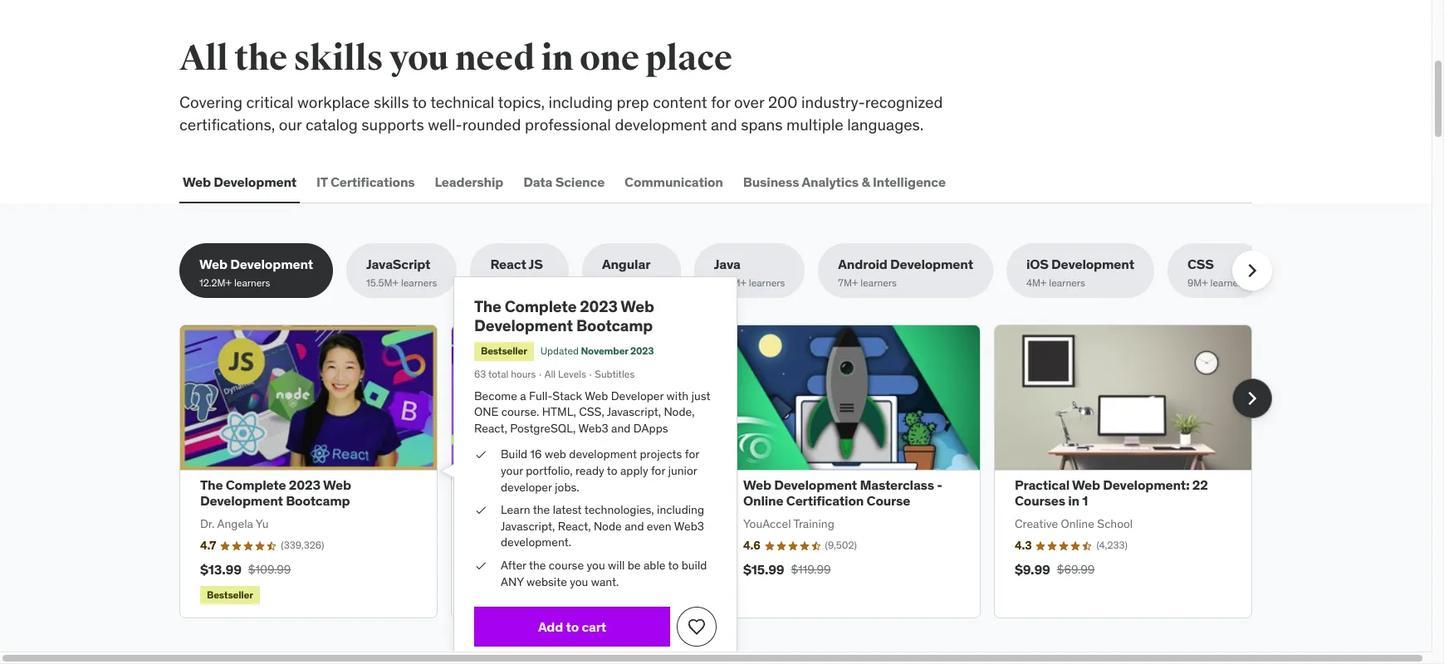 Task type: describe. For each thing, give the bounding box(es) containing it.
js
[[529, 256, 543, 273]]

2023 for the complete 2023 web development bootcamp dr. angela yu
[[289, 477, 321, 494]]

development for web development masterclass - online certification course
[[774, 477, 857, 494]]

prep
[[617, 92, 649, 112]]

developer
[[501, 480, 552, 495]]

web inside button
[[183, 173, 211, 190]]

covering critical workplace skills to technical topics, including prep content for over 200 industry-recognized certifications, our catalog supports well-rounded professional development and spans multiple languages.
[[179, 92, 943, 134]]

javascript, inside learn the latest technologies, including javascript, react, node and even web3 development.
[[501, 519, 555, 534]]

practical web development: 22 courses in 1
[[1015, 477, 1208, 510]]

node
[[594, 519, 622, 534]]

total
[[488, 368, 509, 380]]

november
[[581, 345, 628, 358]]

2023 for the complete 2023 web development bootcamp
[[580, 296, 618, 316]]

a
[[520, 388, 526, 403]]

become
[[474, 388, 517, 403]]

certification
[[787, 493, 864, 510]]

14.4m+
[[714, 276, 747, 289]]

yu
[[256, 516, 269, 531]]

to inside the build 16 web development projects for your portfolio, ready to apply for junior developer jobs.
[[607, 463, 618, 478]]

able
[[644, 558, 666, 573]]

web inside the complete 2023 web development bootcamp
[[621, 296, 654, 316]]

javascript, inside become a full-stack web developer with just one course. html, css, javascript, node, react, postgresql, web3 and dapps
[[607, 405, 661, 420]]

web inside the web development masterclass - online certification course
[[743, 477, 772, 494]]

learners inside android development 7m+ learners
[[861, 276, 897, 289]]

languages.
[[848, 114, 924, 134]]

data science
[[524, 173, 605, 190]]

next image
[[1239, 258, 1266, 284]]

portfolio,
[[526, 463, 573, 478]]

online
[[743, 493, 784, 510]]

intelligence
[[873, 173, 946, 190]]

the for after
[[529, 558, 546, 573]]

$13.99 $109.99
[[200, 562, 291, 578]]

java
[[714, 256, 741, 273]]

web3 inside learn the latest technologies, including javascript, react, node and even web3 development.
[[674, 519, 704, 534]]

dapps
[[634, 421, 668, 436]]

latest
[[553, 503, 582, 518]]

including inside learn the latest technologies, including javascript, react, node and even web3 development.
[[657, 503, 705, 518]]

-
[[937, 477, 943, 494]]

will
[[608, 558, 625, 573]]

development inside covering critical workplace skills to technical topics, including prep content for over 200 industry-recognized certifications, our catalog supports well-rounded professional development and spans multiple languages.
[[615, 114, 707, 134]]

critical
[[246, 92, 294, 112]]

web development
[[183, 173, 297, 190]]

0 vertical spatial skills
[[294, 38, 383, 80]]

recognized
[[865, 92, 943, 112]]

levels
[[558, 368, 587, 380]]

web inside 'practical web development: 22 courses in 1'
[[1072, 477, 1101, 494]]

development inside the complete 2023 web development bootcamp dr. angela yu
[[200, 493, 283, 510]]

2 vertical spatial you
[[570, 574, 588, 589]]

angela
[[217, 516, 253, 531]]

topics,
[[498, 92, 545, 112]]

updated november 2023
[[541, 345, 654, 358]]

to inside button
[[566, 618, 579, 635]]

9m+
[[1188, 276, 1208, 289]]

$13.99
[[200, 562, 242, 578]]

one
[[474, 405, 499, 420]]

developer
[[611, 388, 664, 403]]

communication button
[[621, 162, 727, 202]]

react js 7m+ learners
[[490, 256, 549, 289]]

html,
[[542, 405, 576, 420]]

java 14.4m+ learners
[[714, 256, 785, 289]]

200
[[768, 92, 798, 112]]

courses
[[1015, 493, 1066, 510]]

cart
[[582, 618, 606, 635]]

skills inside covering critical workplace skills to technical topics, including prep content for over 200 industry-recognized certifications, our catalog supports well-rounded professional development and spans multiple languages.
[[374, 92, 409, 112]]

any
[[501, 574, 524, 589]]

all for all levels
[[545, 368, 556, 380]]

catalog
[[306, 114, 358, 134]]

react
[[490, 256, 526, 273]]

spans
[[741, 114, 783, 134]]

subtitles
[[595, 368, 635, 380]]

the complete 2023 web development bootcamp link for (339,326)
[[200, 477, 351, 510]]

our
[[279, 114, 302, 134]]

web
[[545, 447, 567, 462]]

android
[[838, 256, 888, 273]]

the complete 2023 web development bootcamp dr. angela yu
[[200, 477, 351, 531]]

the for all
[[234, 38, 287, 80]]

xsmall image for learn
[[474, 503, 488, 519]]

in for need
[[541, 38, 574, 80]]

multiple
[[787, 114, 844, 134]]

angular 4m+ learners
[[602, 256, 661, 289]]

after
[[501, 558, 526, 573]]

development for android development 7m+ learners
[[891, 256, 974, 273]]

complete for the complete 2023 web development bootcamp dr. angela yu
[[226, 477, 286, 494]]

&
[[862, 173, 870, 190]]

learners inside react js 7m+ learners
[[513, 276, 549, 289]]

jobs.
[[555, 480, 580, 495]]

analytics
[[802, 173, 859, 190]]

the for learn
[[533, 503, 550, 518]]

web3 inside become a full-stack web developer with just one course. html, css, javascript, node, react, postgresql, web3 and dapps
[[579, 421, 609, 436]]

bootcamp for the complete 2023 web development bootcamp
[[576, 316, 653, 336]]

android development 7m+ learners
[[838, 256, 974, 289]]

including inside covering critical workplace skills to technical topics, including prep content for over 200 industry-recognized certifications, our catalog supports well-rounded professional development and spans multiple languages.
[[549, 92, 613, 112]]

the complete 2023 web development bootcamp link for all levels
[[474, 296, 654, 336]]

learners inside javascript 15.5m+ learners
[[401, 276, 437, 289]]

you for need
[[389, 38, 449, 80]]

2023 for updated november 2023
[[631, 345, 654, 358]]

4.7
[[200, 538, 216, 553]]

course
[[867, 493, 911, 510]]

even
[[647, 519, 672, 534]]

development:
[[1103, 477, 1190, 494]]

practical
[[1015, 477, 1070, 494]]

need
[[455, 38, 535, 80]]

practical web development: 22 courses in 1 link
[[1015, 477, 1208, 510]]

business analytics & intelligence
[[743, 173, 946, 190]]

16
[[530, 447, 542, 462]]

7m+ for android development
[[838, 276, 858, 289]]

4m+ inside the angular 4m+ learners
[[602, 276, 623, 289]]

web inside become a full-stack web developer with just one course. html, css, javascript, node, react, postgresql, web3 and dapps
[[585, 388, 608, 403]]

technical
[[430, 92, 495, 112]]

topic filters element
[[179, 244, 1273, 299]]

certifications
[[331, 173, 415, 190]]

your
[[501, 463, 523, 478]]

ready
[[576, 463, 605, 478]]

learn the latest technologies, including javascript, react, node and even web3 development.
[[501, 503, 705, 550]]

website
[[527, 574, 567, 589]]

build 16 web development projects for your portfolio, ready to apply for junior developer jobs.
[[501, 447, 699, 495]]

development inside the complete 2023 web development bootcamp
[[474, 316, 573, 336]]

xsmall image for after
[[474, 558, 488, 574]]

and inside become a full-stack web developer with just one course. html, css, javascript, node, react, postgresql, web3 and dapps
[[611, 421, 631, 436]]

masterclass
[[860, 477, 935, 494]]

the complete 2023 web development bootcamp
[[474, 296, 654, 336]]

angular
[[602, 256, 651, 273]]

learners inside 'css 9m+ learners'
[[1211, 276, 1247, 289]]



Task type: vqa. For each thing, say whether or not it's contained in the screenshot.
Enhancing inside the Artificial Intelligence Impact: Enhancing Your Daily Life In this course, you'll embark on an interactive journey to explore the real-world impact of artificial intelligence.
no



Task type: locate. For each thing, give the bounding box(es) containing it.
1 horizontal spatial bestseller
[[481, 345, 527, 358]]

web down "certifications,"
[[183, 173, 211, 190]]

2 vertical spatial and
[[625, 519, 644, 534]]

bootcamp inside the complete 2023 web development bootcamp dr. angela yu
[[286, 493, 350, 510]]

for inside covering critical workplace skills to technical topics, including prep content for over 200 industry-recognized certifications, our catalog supports well-rounded professional development and spans multiple languages.
[[711, 92, 731, 112]]

all levels
[[545, 368, 587, 380]]

wishlist image
[[687, 617, 707, 637]]

skills up workplace
[[294, 38, 383, 80]]

2 7m+ from the left
[[838, 276, 858, 289]]

the right learn
[[533, 503, 550, 518]]

in left one
[[541, 38, 574, 80]]

the for the complete 2023 web development bootcamp dr. angela yu
[[200, 477, 223, 494]]

the inside the complete 2023 web development bootcamp dr. angela yu
[[200, 477, 223, 494]]

1 vertical spatial skills
[[374, 92, 409, 112]]

including up professional
[[549, 92, 613, 112]]

you up technical
[[389, 38, 449, 80]]

2 horizontal spatial 2023
[[631, 345, 654, 358]]

all for all the skills you need in one place
[[179, 38, 228, 80]]

0 vertical spatial for
[[711, 92, 731, 112]]

certifications,
[[179, 114, 275, 134]]

2 vertical spatial 2023
[[289, 477, 321, 494]]

build
[[501, 447, 528, 462]]

2 horizontal spatial for
[[711, 92, 731, 112]]

0 vertical spatial xsmall image
[[474, 503, 488, 519]]

0 horizontal spatial 2023
[[289, 477, 321, 494]]

4m+ down angular
[[602, 276, 623, 289]]

for down projects
[[651, 463, 665, 478]]

web up the css,
[[585, 388, 608, 403]]

bootcamp
[[576, 316, 653, 336], [286, 493, 350, 510]]

including up even
[[657, 503, 705, 518]]

for up junior
[[685, 447, 699, 462]]

0 horizontal spatial bestseller
[[207, 589, 253, 601]]

1 horizontal spatial the complete 2023 web development bootcamp link
[[474, 296, 654, 336]]

react, down one
[[474, 421, 507, 436]]

0 vertical spatial javascript,
[[607, 405, 661, 420]]

2023 inside the complete 2023 web development bootcamp dr. angela yu
[[289, 477, 321, 494]]

javascript, down developer
[[607, 405, 661, 420]]

skills up supports
[[374, 92, 409, 112]]

the down react js 7m+ learners
[[474, 296, 502, 316]]

want.
[[591, 574, 619, 589]]

javascript
[[366, 256, 431, 273]]

just
[[692, 388, 711, 403]]

development down "certifications,"
[[214, 173, 297, 190]]

4m+ down the 'ios'
[[1027, 276, 1047, 289]]

skills
[[294, 38, 383, 80], [374, 92, 409, 112]]

development
[[214, 173, 297, 190], [230, 256, 313, 273], [891, 256, 974, 273], [1052, 256, 1135, 273], [474, 316, 573, 336], [774, 477, 857, 494], [200, 493, 283, 510]]

2023 up the updated november 2023
[[580, 296, 618, 316]]

2023 inside the complete 2023 web development bootcamp
[[580, 296, 618, 316]]

to inside after the course you will be able to build any website you want.
[[668, 558, 679, 573]]

communication
[[625, 173, 723, 190]]

in for courses
[[1068, 493, 1080, 510]]

postgresql,
[[510, 421, 576, 436]]

react, down latest on the bottom of page
[[558, 519, 591, 534]]

1 horizontal spatial in
[[1068, 493, 1080, 510]]

hours
[[511, 368, 536, 380]]

and inside covering critical workplace skills to technical topics, including prep content for over 200 industry-recognized certifications, our catalog supports well-rounded professional development and spans multiple languages.
[[711, 114, 737, 134]]

complete up yu
[[226, 477, 286, 494]]

0 horizontal spatial in
[[541, 38, 574, 80]]

complete down react js 7m+ learners
[[505, 296, 577, 316]]

xsmall image left learn
[[474, 503, 488, 519]]

and down over
[[711, 114, 737, 134]]

1 xsmall image from the top
[[474, 503, 488, 519]]

0 horizontal spatial the complete 2023 web development bootcamp link
[[200, 477, 351, 510]]

0 horizontal spatial all
[[179, 38, 228, 80]]

1
[[1083, 493, 1089, 510]]

in left 1
[[1068, 493, 1080, 510]]

bestseller up 63 total hours
[[481, 345, 527, 358]]

7m+ down android
[[838, 276, 858, 289]]

0 horizontal spatial bootcamp
[[286, 493, 350, 510]]

all
[[179, 38, 228, 80], [545, 368, 556, 380]]

0 vertical spatial development
[[615, 114, 707, 134]]

technologies,
[[585, 503, 654, 518]]

0 vertical spatial web3
[[579, 421, 609, 436]]

1 vertical spatial complete
[[226, 477, 286, 494]]

1 vertical spatial and
[[611, 421, 631, 436]]

learners inside the angular 4m+ learners
[[625, 276, 661, 289]]

data
[[524, 173, 553, 190]]

learners inside web development 12.2m+ learners
[[234, 276, 270, 289]]

you
[[389, 38, 449, 80], [587, 558, 605, 573], [570, 574, 588, 589]]

0 vertical spatial and
[[711, 114, 737, 134]]

junior
[[668, 463, 697, 478]]

the inside learn the latest technologies, including javascript, react, node and even web3 development.
[[533, 503, 550, 518]]

bestseller down $13.99
[[207, 589, 253, 601]]

1 vertical spatial the
[[200, 477, 223, 494]]

to left apply at the left bottom of page
[[607, 463, 618, 478]]

1 vertical spatial javascript,
[[501, 519, 555, 534]]

63
[[474, 368, 486, 380]]

development right android
[[891, 256, 974, 273]]

leadership button
[[432, 162, 507, 202]]

1 learners from the left
[[234, 276, 270, 289]]

covering
[[179, 92, 243, 112]]

2 vertical spatial the
[[529, 558, 546, 573]]

0 horizontal spatial react,
[[474, 421, 507, 436]]

business analytics & intelligence button
[[740, 162, 949, 202]]

6 learners from the left
[[861, 276, 897, 289]]

2023
[[580, 296, 618, 316], [631, 345, 654, 358], [289, 477, 321, 494]]

workplace
[[297, 92, 370, 112]]

1 horizontal spatial web3
[[674, 519, 704, 534]]

development for web development
[[214, 173, 297, 190]]

you down course
[[570, 574, 588, 589]]

1 vertical spatial bootcamp
[[286, 493, 350, 510]]

1 vertical spatial you
[[587, 558, 605, 573]]

development left course
[[774, 477, 857, 494]]

15.5m+
[[366, 276, 399, 289]]

place
[[646, 38, 732, 80]]

development inside android development 7m+ learners
[[891, 256, 974, 273]]

development down content
[[615, 114, 707, 134]]

projects
[[640, 447, 682, 462]]

course
[[549, 558, 584, 573]]

2023 up the (339,326)
[[289, 477, 321, 494]]

0 vertical spatial the
[[474, 296, 502, 316]]

data science button
[[520, 162, 608, 202]]

0 vertical spatial bestseller
[[481, 345, 527, 358]]

1 horizontal spatial for
[[685, 447, 699, 462]]

web up 12.2m+
[[199, 256, 228, 273]]

0 vertical spatial bootcamp
[[576, 316, 653, 336]]

2 vertical spatial for
[[651, 463, 665, 478]]

the
[[474, 296, 502, 316], [200, 477, 223, 494]]

1 horizontal spatial all
[[545, 368, 556, 380]]

full-
[[529, 388, 553, 403]]

and left 'dapps'
[[611, 421, 631, 436]]

supports
[[362, 114, 424, 134]]

1 vertical spatial xsmall image
[[474, 558, 488, 574]]

1 horizontal spatial javascript,
[[607, 405, 661, 420]]

all left levels on the bottom of page
[[545, 368, 556, 380]]

science
[[555, 173, 605, 190]]

1 vertical spatial 2023
[[631, 345, 654, 358]]

xsmall image left after
[[474, 558, 488, 574]]

development right the 'ios'
[[1052, 256, 1135, 273]]

well-
[[428, 114, 462, 134]]

web down the angular 4m+ learners
[[621, 296, 654, 316]]

carousel element
[[179, 325, 1273, 619]]

the for the complete 2023 web development bootcamp
[[474, 296, 502, 316]]

development inside ios development 4m+ learners
[[1052, 256, 1135, 273]]

0 horizontal spatial 7m+
[[490, 276, 510, 289]]

the
[[234, 38, 287, 80], [533, 503, 550, 518], [529, 558, 546, 573]]

complete inside the complete 2023 web development bootcamp
[[505, 296, 577, 316]]

1 horizontal spatial the
[[474, 296, 502, 316]]

0 vertical spatial all
[[179, 38, 228, 80]]

with
[[667, 388, 689, 403]]

it certifications
[[317, 173, 415, 190]]

8 learners from the left
[[1211, 276, 1247, 289]]

1 horizontal spatial 2023
[[580, 296, 618, 316]]

bootcamp up november
[[576, 316, 653, 336]]

1 7m+ from the left
[[490, 276, 510, 289]]

0 vertical spatial 2023
[[580, 296, 618, 316]]

leadership
[[435, 173, 504, 190]]

1 vertical spatial in
[[1068, 493, 1080, 510]]

1 vertical spatial the complete 2023 web development bootcamp link
[[200, 477, 351, 510]]

0 vertical spatial complete
[[505, 296, 577, 316]]

7m+ down the react
[[490, 276, 510, 289]]

stack
[[553, 388, 582, 403]]

development up updated on the bottom
[[474, 316, 573, 336]]

1 horizontal spatial including
[[657, 503, 705, 518]]

become a full-stack web developer with just one course. html, css, javascript, node, react, postgresql, web3 and dapps
[[474, 388, 711, 436]]

be
[[628, 558, 641, 573]]

7m+ inside android development 7m+ learners
[[838, 276, 858, 289]]

development for ios development 4m+ learners
[[1052, 256, 1135, 273]]

0 horizontal spatial including
[[549, 92, 613, 112]]

to up supports
[[413, 92, 427, 112]]

12.2m+
[[199, 276, 232, 289]]

learners
[[234, 276, 270, 289], [401, 276, 437, 289], [513, 276, 549, 289], [625, 276, 661, 289], [749, 276, 785, 289], [861, 276, 897, 289], [1049, 276, 1086, 289], [1211, 276, 1247, 289]]

development inside the build 16 web development projects for your portfolio, ready to apply for junior developer jobs.
[[569, 447, 637, 462]]

0 vertical spatial you
[[389, 38, 449, 80]]

web inside web development 12.2m+ learners
[[199, 256, 228, 273]]

4 learners from the left
[[625, 276, 661, 289]]

1 horizontal spatial 7m+
[[838, 276, 858, 289]]

professional
[[525, 114, 611, 134]]

the complete 2023 web development bootcamp link up yu
[[200, 477, 351, 510]]

the up website
[[529, 558, 546, 573]]

and inside learn the latest technologies, including javascript, react, node and even web3 development.
[[625, 519, 644, 534]]

web development button
[[179, 162, 300, 202]]

1 vertical spatial all
[[545, 368, 556, 380]]

the inside after the course you will be able to build any website you want.
[[529, 558, 546, 573]]

including
[[549, 92, 613, 112], [657, 503, 705, 518]]

javascript, up development.
[[501, 519, 555, 534]]

next image
[[1239, 385, 1266, 412]]

2 learners from the left
[[401, 276, 437, 289]]

development inside web development 12.2m+ learners
[[230, 256, 313, 273]]

ios development 4m+ learners
[[1027, 256, 1135, 289]]

(339,326)
[[281, 539, 324, 552]]

apply
[[620, 463, 648, 478]]

0 horizontal spatial 4m+
[[602, 276, 623, 289]]

development up 12.2m+
[[230, 256, 313, 273]]

xsmall image
[[474, 503, 488, 519], [474, 558, 488, 574]]

0 horizontal spatial complete
[[226, 477, 286, 494]]

the inside the complete 2023 web development bootcamp
[[474, 296, 502, 316]]

1 horizontal spatial complete
[[505, 296, 577, 316]]

0 vertical spatial the complete 2023 web development bootcamp link
[[474, 296, 654, 336]]

to inside covering critical workplace skills to technical topics, including prep content for over 200 industry-recognized certifications, our catalog supports well-rounded professional development and spans multiple languages.
[[413, 92, 427, 112]]

web3 down the css,
[[579, 421, 609, 436]]

development.
[[501, 535, 572, 550]]

the complete 2023 web development bootcamp link up updated on the bottom
[[474, 296, 654, 336]]

to right able
[[668, 558, 679, 573]]

4m+ inside ios development 4m+ learners
[[1027, 276, 1047, 289]]

0 horizontal spatial javascript,
[[501, 519, 555, 534]]

0 vertical spatial in
[[541, 38, 574, 80]]

web3 right even
[[674, 519, 704, 534]]

1 vertical spatial the
[[533, 503, 550, 518]]

0 vertical spatial react,
[[474, 421, 507, 436]]

xsmall image
[[474, 447, 488, 463]]

all up covering
[[179, 38, 228, 80]]

react, inside become a full-stack web developer with just one course. html, css, javascript, node, react, postgresql, web3 and dapps
[[474, 421, 507, 436]]

javascript 15.5m+ learners
[[366, 256, 437, 289]]

1 vertical spatial react,
[[558, 519, 591, 534]]

development up ready
[[569, 447, 637, 462]]

7m+ for react js
[[490, 276, 510, 289]]

development inside the web development masterclass - online certification course
[[774, 477, 857, 494]]

learn
[[501, 503, 530, 518]]

0 vertical spatial including
[[549, 92, 613, 112]]

learners inside java 14.4m+ learners
[[749, 276, 785, 289]]

web inside the complete 2023 web development bootcamp dr. angela yu
[[323, 477, 351, 494]]

for
[[711, 92, 731, 112], [685, 447, 699, 462], [651, 463, 665, 478]]

0 vertical spatial the
[[234, 38, 287, 80]]

to
[[413, 92, 427, 112], [607, 463, 618, 478], [668, 558, 679, 573], [566, 618, 579, 635]]

you for will
[[587, 558, 605, 573]]

bootcamp up the (339,326)
[[286, 493, 350, 510]]

build
[[682, 558, 707, 573]]

1 horizontal spatial 4m+
[[1027, 276, 1047, 289]]

0 horizontal spatial web3
[[579, 421, 609, 436]]

1 vertical spatial development
[[569, 447, 637, 462]]

2023 up subtitles
[[631, 345, 654, 358]]

the up critical
[[234, 38, 287, 80]]

2 4m+ from the left
[[1027, 276, 1047, 289]]

bootcamp for the complete 2023 web development bootcamp dr. angela yu
[[286, 493, 350, 510]]

1 vertical spatial web3
[[674, 519, 704, 534]]

course.
[[502, 405, 539, 420]]

7m+
[[490, 276, 510, 289], [838, 276, 858, 289]]

7 learners from the left
[[1049, 276, 1086, 289]]

business
[[743, 173, 799, 190]]

to left cart
[[566, 618, 579, 635]]

for left over
[[711, 92, 731, 112]]

web development masterclass - online certification course
[[743, 477, 943, 510]]

in inside 'practical web development: 22 courses in 1'
[[1068, 493, 1080, 510]]

web development masterclass - online certification course link
[[743, 477, 943, 510]]

development inside web development button
[[214, 173, 297, 190]]

1 horizontal spatial react,
[[558, 519, 591, 534]]

add to cart button
[[474, 607, 670, 647]]

development up angela
[[200, 493, 283, 510]]

1 horizontal spatial bootcamp
[[576, 316, 653, 336]]

1 vertical spatial including
[[657, 503, 705, 518]]

css 9m+ learners
[[1188, 256, 1247, 289]]

web right the practical
[[1072, 477, 1101, 494]]

you up want.
[[587, 558, 605, 573]]

bestseller inside carousel element
[[207, 589, 253, 601]]

7m+ inside react js 7m+ learners
[[490, 276, 510, 289]]

learners inside ios development 4m+ learners
[[1049, 276, 1086, 289]]

$109.99
[[248, 562, 291, 577]]

node,
[[664, 405, 695, 420]]

1 4m+ from the left
[[602, 276, 623, 289]]

0 horizontal spatial the
[[200, 477, 223, 494]]

react, inside learn the latest technologies, including javascript, react, node and even web3 development.
[[558, 519, 591, 534]]

63 total hours
[[474, 368, 536, 380]]

css,
[[579, 405, 605, 420]]

development for web development 12.2m+ learners
[[230, 256, 313, 273]]

content
[[653, 92, 707, 112]]

3 learners from the left
[[513, 276, 549, 289]]

bootcamp inside the complete 2023 web development bootcamp
[[576, 316, 653, 336]]

web up the (339,326)
[[323, 477, 351, 494]]

complete inside the complete 2023 web development bootcamp dr. angela yu
[[226, 477, 286, 494]]

2 xsmall image from the top
[[474, 558, 488, 574]]

web left certification at the right bottom of page
[[743, 477, 772, 494]]

1 vertical spatial for
[[685, 447, 699, 462]]

339326 reviews element
[[281, 539, 324, 553]]

javascript,
[[607, 405, 661, 420], [501, 519, 555, 534]]

dr.
[[200, 516, 215, 531]]

5 learners from the left
[[749, 276, 785, 289]]

the up dr.
[[200, 477, 223, 494]]

complete for the complete 2023 web development bootcamp
[[505, 296, 577, 316]]

0 horizontal spatial for
[[651, 463, 665, 478]]

and down technologies,
[[625, 519, 644, 534]]

1 vertical spatial bestseller
[[207, 589, 253, 601]]



